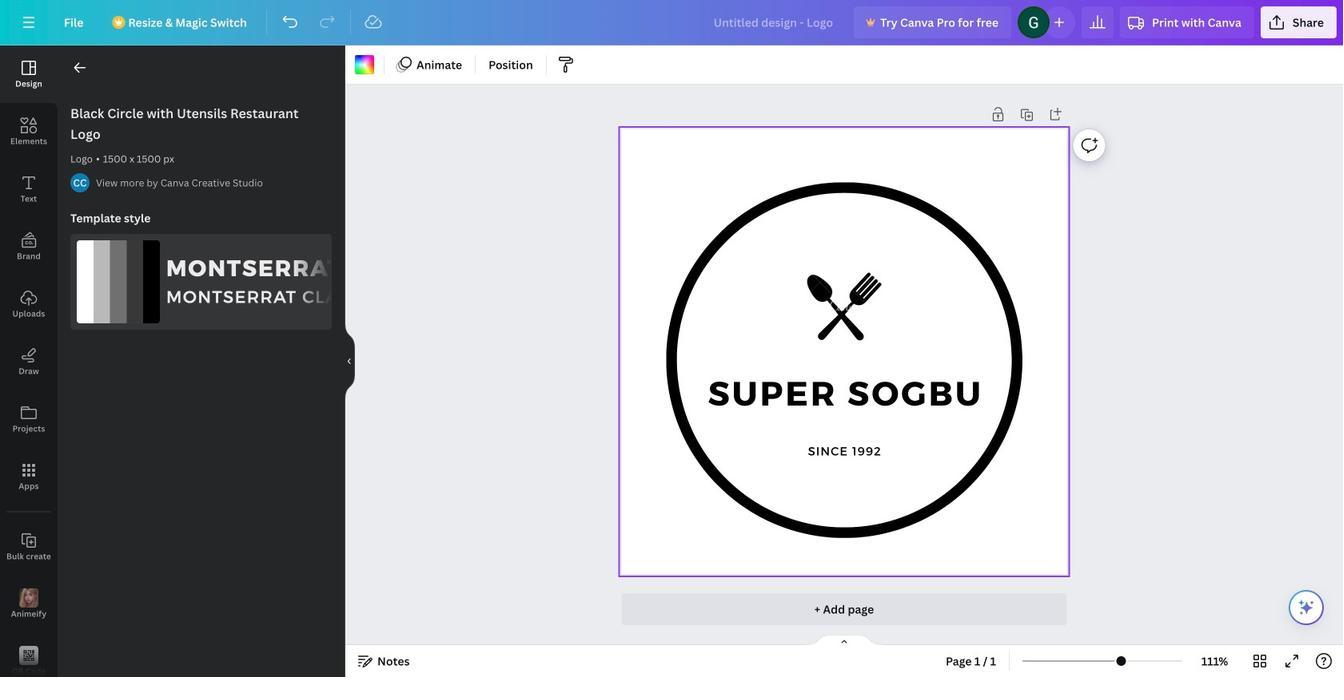Task type: locate. For each thing, give the bounding box(es) containing it.
canva creative studio image
[[70, 173, 90, 193]]

hide image
[[345, 323, 355, 400]]

fork and spoon image
[[784, 246, 905, 368]]

side panel tab list
[[0, 46, 58, 678]]

#ffffff image
[[355, 55, 374, 74]]



Task type: describe. For each thing, give the bounding box(es) containing it.
canva creative studio element
[[70, 173, 90, 193]]

Design title text field
[[701, 6, 848, 38]]

canva assistant image
[[1297, 599, 1316, 618]]

show pages image
[[806, 635, 883, 648]]

main menu bar
[[0, 0, 1343, 46]]



Task type: vqa. For each thing, say whether or not it's contained in the screenshot.
the Accept all cookies
no



